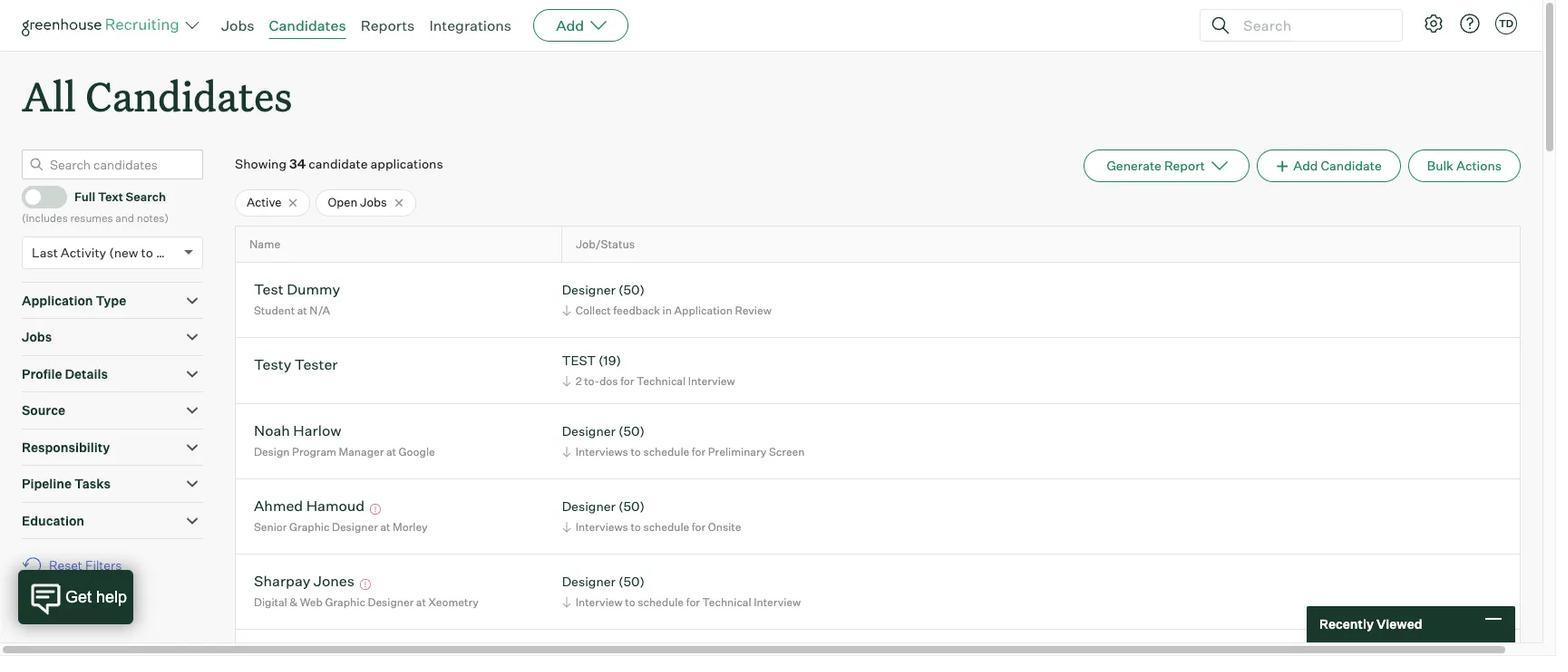 Task type: vqa. For each thing, say whether or not it's contained in the screenshot.
Test Dummy link
yes



Task type: describe. For each thing, give the bounding box(es) containing it.
search
[[126, 189, 166, 204]]

profile
[[22, 366, 62, 382]]

Search candidates field
[[22, 150, 203, 180]]

filters
[[85, 558, 122, 573]]

all candidates
[[22, 69, 292, 122]]

add candidate link
[[1257, 150, 1401, 182]]

dummy
[[287, 281, 340, 299]]

application inside designer (50) collect feedback in application review
[[674, 304, 733, 317]]

manager
[[339, 445, 384, 459]]

designer for designer (50) interviews to schedule for preliminary screen
[[562, 424, 616, 439]]

preliminary
[[708, 445, 767, 459]]

recently viewed
[[1320, 617, 1423, 632]]

last activity (new to old)
[[32, 245, 179, 260]]

showing 34 candidate applications
[[235, 156, 443, 172]]

interviews for designer (50) interviews to schedule for preliminary screen
[[576, 445, 628, 459]]

designer down ahmed hamoud has been in onsite for more than 21 days image
[[332, 521, 378, 534]]

pipeline
[[22, 476, 72, 492]]

interviews for designer (50) interviews to schedule for onsite
[[576, 521, 628, 534]]

student
[[254, 304, 295, 317]]

generate report
[[1107, 158, 1205, 173]]

xeometry
[[429, 596, 479, 609]]

sharpay jones
[[254, 573, 355, 591]]

resumes
[[70, 211, 113, 225]]

generate
[[1107, 158, 1162, 173]]

job/status
[[576, 238, 635, 251]]

designer (50) interviews to schedule for preliminary screen
[[562, 424, 805, 459]]

activity
[[61, 245, 106, 260]]

collect feedback in application review link
[[559, 302, 776, 319]]

sharpay jones link
[[254, 573, 355, 594]]

interview to schedule for technical interview link
[[559, 594, 806, 611]]

at inside "noah harlow design program manager at google"
[[386, 445, 396, 459]]

at left 'xeometry' at the left of page
[[416, 596, 426, 609]]

senior
[[254, 521, 287, 534]]

interview for (50)
[[754, 596, 801, 609]]

test dummy student at n/a
[[254, 281, 340, 317]]

checkmark image
[[30, 190, 44, 202]]

last activity (new to old) option
[[32, 245, 179, 260]]

(50) for designer (50) interviews to schedule for onsite
[[618, 499, 645, 515]]

interview for (19)
[[688, 374, 735, 388]]

noah
[[254, 422, 290, 440]]

(50) for designer (50) interview to schedule for technical interview
[[618, 574, 645, 590]]

configure image
[[1423, 13, 1445, 34]]

bulk actions
[[1427, 158, 1502, 173]]

test dummy link
[[254, 281, 340, 301]]

(50) for designer (50) interviews to schedule for preliminary screen
[[618, 424, 645, 439]]

feedback
[[613, 304, 660, 317]]

designer (50) interviews to schedule for onsite
[[562, 499, 741, 534]]

td button
[[1496, 13, 1517, 34]]

n/a
[[310, 304, 330, 317]]

last
[[32, 245, 58, 260]]

candidates link
[[269, 16, 346, 34]]

onsite
[[708, 521, 741, 534]]

to for designer (50) interview to schedule for technical interview
[[625, 596, 635, 609]]

to-
[[584, 374, 599, 388]]

recently
[[1320, 617, 1374, 632]]

testy tester
[[254, 356, 338, 374]]

interviews to schedule for preliminary screen link
[[559, 443, 809, 461]]

test
[[562, 353, 596, 369]]

web
[[300, 596, 323, 609]]

td button
[[1492, 9, 1521, 38]]

in
[[663, 304, 672, 317]]

digital & web graphic designer at xeometry
[[254, 596, 479, 609]]

0 horizontal spatial jobs
[[22, 329, 52, 345]]

dos
[[599, 374, 618, 388]]

for for designer (50) interviews to schedule for onsite
[[692, 521, 706, 534]]

tasks
[[74, 476, 111, 492]]

(includes
[[22, 211, 68, 225]]

testy
[[254, 356, 291, 374]]

(new
[[109, 245, 138, 260]]

candidate
[[1321, 158, 1382, 173]]

tester
[[295, 356, 338, 374]]

viewed
[[1377, 617, 1423, 632]]

name
[[249, 238, 280, 251]]

details
[[65, 366, 108, 382]]

education
[[22, 513, 84, 528]]

add candidate
[[1294, 158, 1382, 173]]

morley
[[393, 521, 428, 534]]

for for test (19) 2 to-dos for technical interview
[[620, 374, 634, 388]]

technical for (50)
[[702, 596, 752, 609]]

reset
[[49, 558, 82, 573]]

candidate reports are now available! apply filters and select "view in app" element
[[1084, 150, 1250, 182]]

responsibility
[[22, 440, 110, 455]]

integrations
[[429, 16, 512, 34]]

testy tester link
[[254, 356, 338, 377]]

designer for designer (50) interviews to schedule for onsite
[[562, 499, 616, 515]]

2 to-dos for technical interview link
[[559, 373, 740, 390]]

test (19) 2 to-dos for technical interview
[[562, 353, 735, 388]]

1 vertical spatial graphic
[[325, 596, 365, 609]]

pipeline tasks
[[22, 476, 111, 492]]



Task type: locate. For each thing, give the bounding box(es) containing it.
to inside designer (50) interviews to schedule for onsite
[[631, 521, 641, 534]]

graphic
[[289, 521, 330, 534], [325, 596, 365, 609]]

notes)
[[137, 211, 169, 225]]

(50)
[[618, 282, 645, 298], [618, 424, 645, 439], [618, 499, 645, 515], [618, 574, 645, 590]]

harlow
[[293, 422, 341, 440]]

digital
[[254, 596, 287, 609]]

1 vertical spatial schedule
[[643, 521, 689, 534]]

full
[[74, 189, 95, 204]]

add
[[556, 16, 584, 34], [1294, 158, 1318, 173]]

hamoud
[[306, 497, 365, 516]]

for left preliminary
[[692, 445, 706, 459]]

for inside designer (50) interview to schedule for technical interview
[[686, 596, 700, 609]]

technical down onsite
[[702, 596, 752, 609]]

(50) inside designer (50) interviews to schedule for preliminary screen
[[618, 424, 645, 439]]

(50) inside designer (50) collect feedback in application review
[[618, 282, 645, 298]]

for left onsite
[[692, 521, 706, 534]]

to left old)
[[141, 245, 153, 260]]

technical
[[637, 374, 686, 388], [702, 596, 752, 609]]

sharpay jones has been in technical interview for more than 14 days image
[[358, 580, 374, 591]]

jobs
[[221, 16, 254, 34], [360, 195, 387, 210], [22, 329, 52, 345]]

1 vertical spatial technical
[[702, 596, 752, 609]]

for inside the test (19) 2 to-dos for technical interview
[[620, 374, 634, 388]]

designer down to- on the bottom of the page
[[562, 424, 616, 439]]

text
[[98, 189, 123, 204]]

schedule left onsite
[[643, 521, 689, 534]]

test
[[254, 281, 284, 299]]

schedule up designer (50) interviews to schedule for onsite
[[643, 445, 689, 459]]

designer for designer (50) interview to schedule for technical interview
[[562, 574, 616, 590]]

candidates right jobs link
[[269, 16, 346, 34]]

showing
[[235, 156, 287, 172]]

add for add
[[556, 16, 584, 34]]

0 horizontal spatial interview
[[576, 596, 623, 609]]

designer inside designer (50) collect feedback in application review
[[562, 282, 616, 298]]

0 vertical spatial add
[[556, 16, 584, 34]]

screen
[[769, 445, 805, 459]]

0 horizontal spatial technical
[[637, 374, 686, 388]]

jobs right open
[[360, 195, 387, 210]]

2 vertical spatial jobs
[[22, 329, 52, 345]]

senior graphic designer at morley
[[254, 521, 428, 534]]

(50) for designer (50) collect feedback in application review
[[618, 282, 645, 298]]

designer inside designer (50) interviews to schedule for preliminary screen
[[562, 424, 616, 439]]

jobs left candidates link
[[221, 16, 254, 34]]

source
[[22, 403, 65, 418]]

to for last activity (new to old)
[[141, 245, 153, 260]]

greenhouse recruiting image
[[22, 15, 185, 36]]

to for designer (50) interviews to schedule for onsite
[[631, 521, 641, 534]]

0 horizontal spatial application
[[22, 293, 93, 308]]

for
[[620, 374, 634, 388], [692, 445, 706, 459], [692, 521, 706, 534], [686, 596, 700, 609]]

designer
[[562, 282, 616, 298], [562, 424, 616, 439], [562, 499, 616, 515], [332, 521, 378, 534], [562, 574, 616, 590], [368, 596, 414, 609]]

graphic down jones
[[325, 596, 365, 609]]

actions
[[1456, 158, 1502, 173]]

for for designer (50) interviews to schedule for preliminary screen
[[692, 445, 706, 459]]

program
[[292, 445, 336, 459]]

interviews to schedule for onsite link
[[559, 519, 746, 536]]

interviews inside designer (50) interviews to schedule for onsite
[[576, 521, 628, 534]]

application down last
[[22, 293, 93, 308]]

to up designer (50) interview to schedule for technical interview
[[631, 521, 641, 534]]

(50) up interview to schedule for technical interview link
[[618, 574, 645, 590]]

for for designer (50) interview to schedule for technical interview
[[686, 596, 700, 609]]

schedule for designer (50) interviews to schedule for preliminary screen
[[643, 445, 689, 459]]

technical right dos
[[637, 374, 686, 388]]

2
[[576, 374, 582, 388]]

to for designer (50) interviews to schedule for preliminary screen
[[631, 445, 641, 459]]

applications
[[371, 156, 443, 172]]

schedule
[[643, 445, 689, 459], [643, 521, 689, 534], [638, 596, 684, 609]]

0 vertical spatial schedule
[[643, 445, 689, 459]]

reset filters button
[[22, 549, 131, 582]]

full text search (includes resumes and notes)
[[22, 189, 169, 225]]

graphic down ahmed hamoud link
[[289, 521, 330, 534]]

at
[[297, 304, 307, 317], [386, 445, 396, 459], [380, 521, 390, 534], [416, 596, 426, 609]]

designer up interviews to schedule for onsite link
[[562, 499, 616, 515]]

(50) inside designer (50) interviews to schedule for onsite
[[618, 499, 645, 515]]

reports link
[[361, 16, 415, 34]]

schedule inside designer (50) interview to schedule for technical interview
[[638, 596, 684, 609]]

active
[[247, 195, 282, 210]]

(50) up interviews to schedule for onsite link
[[618, 499, 645, 515]]

Search text field
[[1239, 12, 1386, 39]]

2 (50) from the top
[[618, 424, 645, 439]]

(50) up feedback
[[618, 282, 645, 298]]

4 (50) from the top
[[618, 574, 645, 590]]

designer for designer (50) collect feedback in application review
[[562, 282, 616, 298]]

open jobs
[[328, 195, 387, 210]]

1 interviews from the top
[[576, 445, 628, 459]]

ahmed hamoud has been in onsite for more than 21 days image
[[368, 505, 384, 516]]

2 interviews from the top
[[576, 521, 628, 534]]

0 vertical spatial candidates
[[269, 16, 346, 34]]

at inside the test dummy student at n/a
[[297, 304, 307, 317]]

generate report button
[[1084, 150, 1250, 182]]

profile details
[[22, 366, 108, 382]]

candidates
[[269, 16, 346, 34], [85, 69, 292, 122]]

review
[[735, 304, 772, 317]]

designer down interviews to schedule for onsite link
[[562, 574, 616, 590]]

(50) inside designer (50) interview to schedule for technical interview
[[618, 574, 645, 590]]

integrations link
[[429, 16, 512, 34]]

designer (50) collect feedback in application review
[[562, 282, 772, 317]]

at left google
[[386, 445, 396, 459]]

1 horizontal spatial application
[[674, 304, 733, 317]]

candidate
[[309, 156, 368, 172]]

(50) down 2 to-dos for technical interview link
[[618, 424, 645, 439]]

schedule inside designer (50) interviews to schedule for onsite
[[643, 521, 689, 534]]

ahmed hamoud link
[[254, 497, 365, 518]]

for down interviews to schedule for onsite link
[[686, 596, 700, 609]]

noah harlow link
[[254, 422, 341, 443]]

1 horizontal spatial jobs
[[221, 16, 254, 34]]

and
[[115, 211, 134, 225]]

interviews inside designer (50) interviews to schedule for preliminary screen
[[576, 445, 628, 459]]

to up designer (50) interviews to schedule for onsite
[[631, 445, 641, 459]]

for right dos
[[620, 374, 634, 388]]

schedule inside designer (50) interviews to schedule for preliminary screen
[[643, 445, 689, 459]]

(19)
[[599, 353, 621, 369]]

technical inside designer (50) interview to schedule for technical interview
[[702, 596, 752, 609]]

add button
[[533, 9, 629, 42]]

2 horizontal spatial jobs
[[360, 195, 387, 210]]

reports
[[361, 16, 415, 34]]

1 horizontal spatial interview
[[688, 374, 735, 388]]

application
[[22, 293, 93, 308], [674, 304, 733, 317]]

add inside popup button
[[556, 16, 584, 34]]

all
[[22, 69, 76, 122]]

&
[[290, 596, 298, 609]]

reset filters
[[49, 558, 122, 573]]

designer down the sharpay jones has been in technical interview for more than 14 days image
[[368, 596, 414, 609]]

interview
[[688, 374, 735, 388], [576, 596, 623, 609], [754, 596, 801, 609]]

1 horizontal spatial add
[[1294, 158, 1318, 173]]

td
[[1499, 17, 1514, 30]]

1 (50) from the top
[[618, 282, 645, 298]]

for inside designer (50) interviews to schedule for onsite
[[692, 521, 706, 534]]

open
[[328, 195, 358, 210]]

2 vertical spatial schedule
[[638, 596, 684, 609]]

0 vertical spatial technical
[[637, 374, 686, 388]]

to down interviews to schedule for onsite link
[[625, 596, 635, 609]]

noah harlow design program manager at google
[[254, 422, 435, 459]]

report
[[1164, 158, 1205, 173]]

0 vertical spatial jobs
[[221, 16, 254, 34]]

jobs up profile
[[22, 329, 52, 345]]

type
[[96, 293, 126, 308]]

1 vertical spatial interviews
[[576, 521, 628, 534]]

designer up collect
[[562, 282, 616, 298]]

for inside designer (50) interviews to schedule for preliminary screen
[[692, 445, 706, 459]]

candidates down jobs link
[[85, 69, 292, 122]]

add for add candidate
[[1294, 158, 1318, 173]]

technical inside the test (19) 2 to-dos for technical interview
[[637, 374, 686, 388]]

jones
[[314, 573, 355, 591]]

bulk
[[1427, 158, 1454, 173]]

to
[[141, 245, 153, 260], [631, 445, 641, 459], [631, 521, 641, 534], [625, 596, 635, 609]]

interview inside the test (19) 2 to-dos for technical interview
[[688, 374, 735, 388]]

application right "in" on the left of the page
[[674, 304, 733, 317]]

at left n/a
[[297, 304, 307, 317]]

schedule for designer (50) interview to schedule for technical interview
[[638, 596, 684, 609]]

jobs link
[[221, 16, 254, 34]]

design
[[254, 445, 290, 459]]

schedule down interviews to schedule for onsite link
[[638, 596, 684, 609]]

0 vertical spatial graphic
[[289, 521, 330, 534]]

2 horizontal spatial interview
[[754, 596, 801, 609]]

1 vertical spatial candidates
[[85, 69, 292, 122]]

ahmed
[[254, 497, 303, 516]]

designer inside designer (50) interview to schedule for technical interview
[[562, 574, 616, 590]]

schedule for designer (50) interviews to schedule for onsite
[[643, 521, 689, 534]]

old)
[[156, 245, 179, 260]]

to inside designer (50) interviews to schedule for preliminary screen
[[631, 445, 641, 459]]

to inside designer (50) interview to schedule for technical interview
[[625, 596, 635, 609]]

at down ahmed hamoud has been in onsite for more than 21 days image
[[380, 521, 390, 534]]

google
[[399, 445, 435, 459]]

1 vertical spatial add
[[1294, 158, 1318, 173]]

1 vertical spatial jobs
[[360, 195, 387, 210]]

technical for (19)
[[637, 374, 686, 388]]

3 (50) from the top
[[618, 499, 645, 515]]

0 vertical spatial interviews
[[576, 445, 628, 459]]

1 horizontal spatial technical
[[702, 596, 752, 609]]

designer inside designer (50) interviews to schedule for onsite
[[562, 499, 616, 515]]

application type
[[22, 293, 126, 308]]

0 horizontal spatial add
[[556, 16, 584, 34]]



